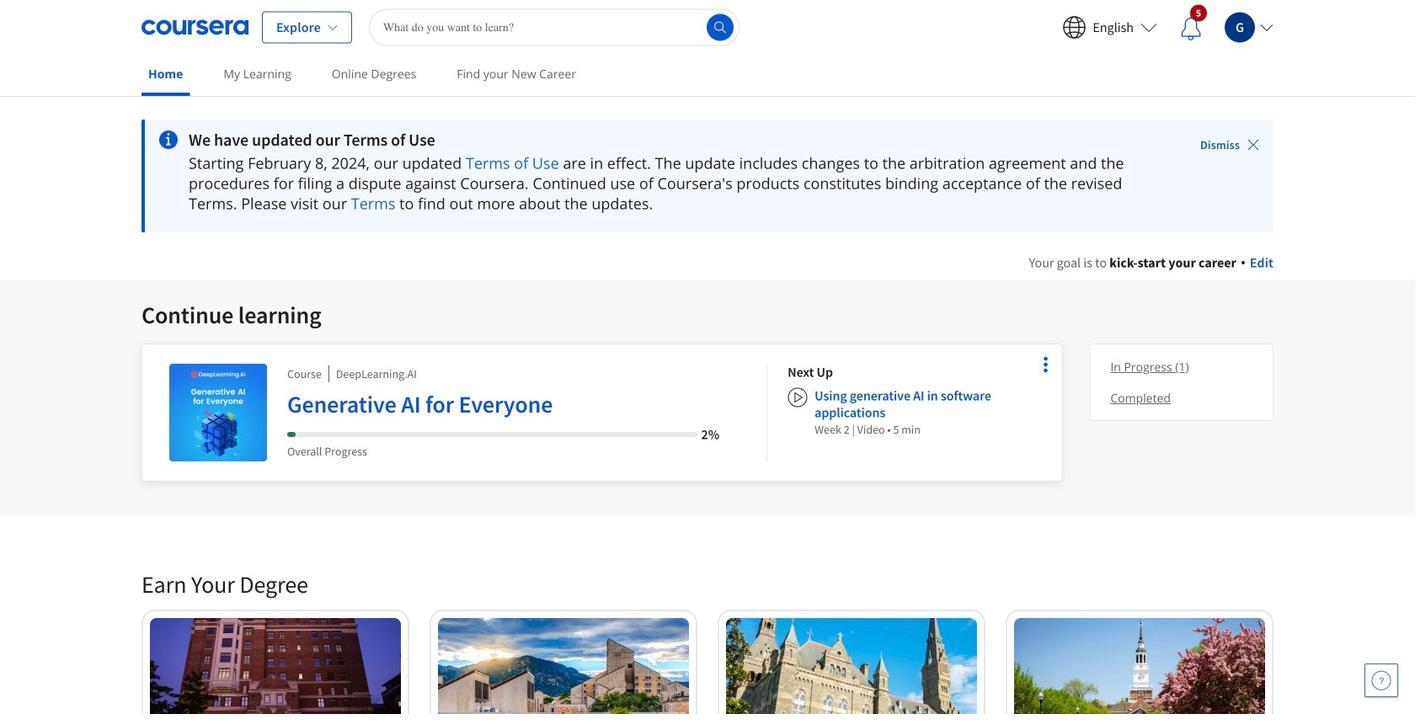 Task type: locate. For each thing, give the bounding box(es) containing it.
main content
[[0, 99, 1416, 715]]

None search field
[[369, 9, 740, 46]]

What do you want to learn? text field
[[369, 9, 740, 46]]

generative ai for everyone image
[[169, 364, 267, 462]]



Task type: vqa. For each thing, say whether or not it's contained in the screenshot.
Coursera image
yes



Task type: describe. For each thing, give the bounding box(es) containing it.
more option for generative ai for everyone image
[[1034, 353, 1058, 377]]

help center image
[[1372, 671, 1392, 691]]

information: we have updated our terms of use element
[[189, 130, 1154, 150]]

earn your degree collection element
[[131, 543, 1284, 715]]

coursera image
[[142, 14, 249, 41]]



